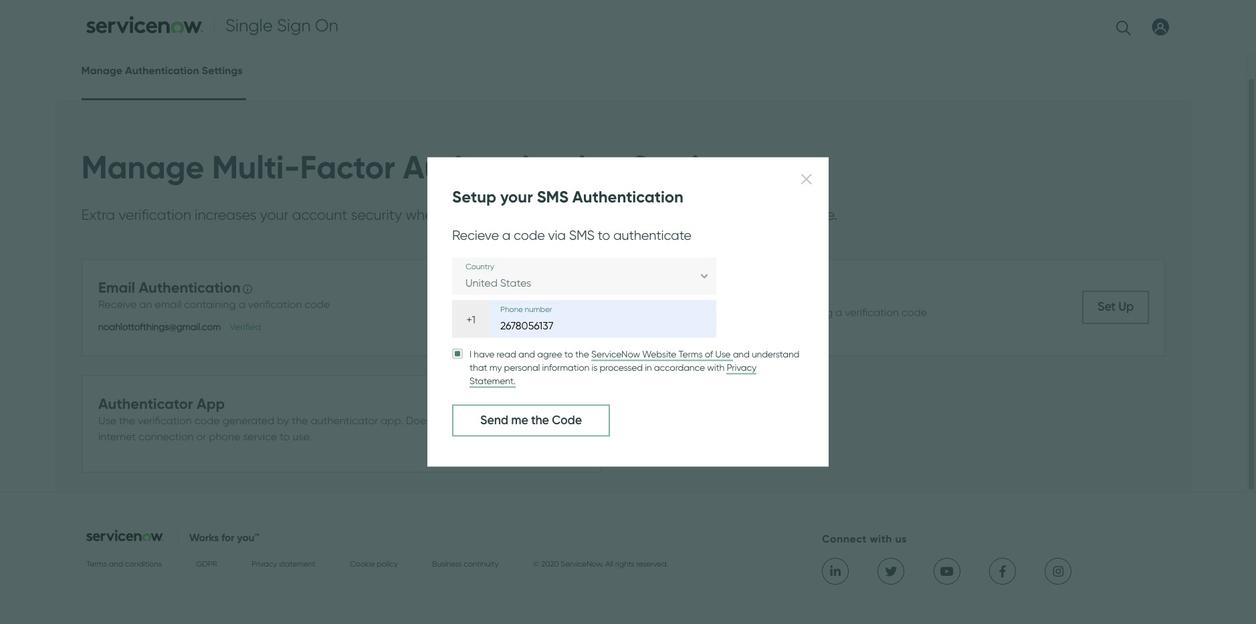 Task type: describe. For each thing, give the bounding box(es) containing it.
sms authentication receive a text message containing a verification code
[[662, 287, 927, 319]]

connect with us
[[822, 533, 907, 547]]

business
[[432, 559, 462, 569]]

all
[[606, 559, 613, 569]]

service
[[243, 431, 277, 444]]

the right 'me'
[[531, 414, 549, 429]]

have
[[474, 350, 495, 361]]

to right setup
[[510, 206, 524, 224]]

verification inside the sms authentication receive a text message containing a verification code
[[845, 307, 899, 319]]

0 horizontal spatial and
[[109, 559, 123, 569]]

sso
[[608, 206, 636, 224]]

in for to
[[495, 206, 506, 224]]

read
[[497, 350, 516, 361]]

noahlottofthings@gmail.com
[[98, 322, 221, 333]]

cookie policy
[[350, 559, 398, 569]]

of
[[705, 350, 713, 361]]

authenticator
[[98, 396, 193, 414]]

email
[[98, 279, 135, 297]]

i have read and agree to the servicenow website terms of use
[[470, 350, 733, 361]]

business continuity link
[[432, 559, 499, 573]]

message
[[734, 307, 779, 319]]

the up information
[[575, 350, 589, 361]]

0 horizontal spatial terms
[[86, 559, 107, 569]]

code inside authenticator app use the verification code generated by the authenticator app. doesn't require an internet connection or phone service to use.
[[194, 415, 220, 428]]

enabled
[[640, 206, 695, 224]]

that
[[470, 363, 487, 374]]

authentication up authenticate
[[573, 188, 684, 208]]

facebook image
[[995, 566, 1010, 578]]

set up button for sms authentication
[[1083, 291, 1150, 325]]

works
[[189, 531, 219, 545]]

terms and conditions
[[86, 559, 162, 569]]

0 horizontal spatial containing
[[184, 299, 236, 311]]

authenticator app use the verification code generated by the authenticator app. doesn't require an internet connection or phone service to use.
[[98, 396, 494, 444]]

us
[[896, 533, 907, 547]]

generated
[[223, 415, 274, 428]]

email
[[155, 299, 181, 311]]

website
[[643, 350, 677, 361]]

set up for sms authentication
[[1098, 300, 1134, 315]]

increases
[[195, 206, 256, 224]]

up for authentication
[[1119, 300, 1134, 315]]

i
[[470, 350, 472, 361]]

business continuity
[[432, 559, 499, 569]]

manage authentication settings
[[81, 64, 243, 78]]

authentication for sms authentication receive a text message containing a verification code
[[695, 287, 796, 305]]

authentication for email authentication
[[139, 279, 241, 297]]

manage for manage authentication settings
[[81, 64, 123, 78]]

an inside authenticator app use the verification code generated by the authenticator app. doesn't require an internet connection or phone service to use.
[[481, 415, 494, 428]]

receive inside the sms authentication receive a text message containing a verification code
[[662, 307, 700, 319]]

2020
[[541, 559, 559, 569]]

privacy statement.
[[470, 363, 757, 388]]

+1
[[466, 314, 476, 327]]

privacy for privacy statement.
[[727, 363, 757, 374]]

verified
[[230, 322, 261, 333]]

cookie policy link
[[350, 559, 398, 573]]

agree
[[537, 350, 562, 361]]

recieve a code via sms to authenticate
[[452, 228, 692, 244]]

and understand that my personal information is processed in accordance with
[[470, 350, 800, 374]]

code
[[552, 414, 582, 429]]

servicenow website terms of use link
[[591, 350, 733, 362]]

you
[[785, 206, 809, 224]]

authenticate
[[614, 228, 692, 244]]

my
[[490, 363, 502, 374]]

twitter image
[[884, 566, 899, 578]]

set for sms authentication
[[1098, 300, 1116, 315]]

setup your sms authentication
[[452, 188, 684, 208]]

the right 'by'
[[292, 415, 308, 428]]

receive an email containing a verification code
[[98, 299, 330, 311]]

servicenow image for works
[[86, 531, 164, 542]]

internet
[[98, 431, 136, 444]]

by
[[277, 415, 289, 428]]

extra verification increases your account security when signing in to servicenow sso enabled applications you use.
[[81, 206, 838, 224]]

manage for manage multi-factor authentication settings
[[81, 147, 204, 188]]

verification inside authenticator app use the verification code generated by the authenticator app. doesn't require an internet connection or phone service to use.
[[138, 415, 192, 428]]

set up for authenticator app
[[534, 416, 571, 431]]

linkedin image
[[828, 566, 843, 578]]

0 horizontal spatial receive
[[98, 299, 137, 311]]

view image
[[243, 285, 252, 296]]

authentication up signing
[[403, 147, 623, 188]]

policy
[[377, 559, 398, 569]]

privacy statement
[[252, 559, 316, 569]]

youtube image
[[940, 566, 955, 578]]

1 horizontal spatial use.
[[812, 206, 838, 224]]

to inside authenticator app use the verification code generated by the authenticator app. doesn't require an internet connection or phone service to use.
[[280, 431, 290, 444]]

reserved.
[[637, 559, 669, 569]]

privacy statement link
[[252, 559, 316, 573]]

signing
[[445, 206, 492, 224]]

factor
[[300, 147, 395, 188]]

cookie
[[350, 559, 375, 569]]

accordance
[[654, 363, 705, 374]]

email authentication
[[98, 279, 241, 297]]

disable button
[[519, 291, 586, 325]]

extra
[[81, 206, 115, 224]]

servicenow image for single
[[86, 16, 203, 34]]

use inside authenticator app use the verification code generated by the authenticator app. doesn't require an internet connection or phone service to use.
[[98, 415, 116, 428]]

multi-
[[212, 147, 300, 188]]

statement.
[[470, 376, 516, 388]]

on
[[315, 15, 338, 36]]

© 2020 servicenow. all rights reserved.
[[533, 559, 669, 569]]

0 horizontal spatial your
[[260, 206, 288, 224]]

send
[[480, 414, 508, 429]]

1 vertical spatial sms
[[569, 228, 595, 244]]

1 horizontal spatial use
[[716, 350, 731, 361]]

understand
[[752, 350, 800, 361]]

applications
[[699, 206, 781, 224]]

1 horizontal spatial settings
[[631, 147, 753, 188]]

manage multi-factor authentication settings
[[81, 147, 753, 188]]

recieve
[[452, 228, 499, 244]]



Task type: locate. For each thing, give the bounding box(es) containing it.
in for accordance
[[645, 363, 652, 374]]

1 vertical spatial privacy
[[252, 559, 277, 569]]

rights
[[615, 559, 635, 569]]

use. right you
[[812, 206, 838, 224]]

0 vertical spatial servicenow
[[527, 206, 605, 224]]

terms left conditions
[[86, 559, 107, 569]]

1 horizontal spatial terms
[[679, 350, 703, 361]]

manage
[[81, 64, 123, 78], [81, 147, 204, 188]]

0 vertical spatial settings
[[202, 64, 243, 78]]

use right of
[[716, 350, 731, 361]]

sms inside the sms authentication receive a text message containing a verification code
[[662, 287, 691, 305]]

1 horizontal spatial your
[[500, 188, 533, 208]]

2 horizontal spatial and
[[733, 350, 750, 361]]

1 horizontal spatial set up
[[1098, 300, 1134, 315]]

sms up servicenow website terms of use link at the bottom
[[662, 287, 691, 305]]

in inside 'and understand that my personal information is processed in accordance with'
[[645, 363, 652, 374]]

servicenow image up 'terms and conditions'
[[86, 531, 164, 542]]

0 horizontal spatial privacy
[[252, 559, 277, 569]]

sign
[[277, 15, 311, 36]]

instagram image
[[1051, 566, 1066, 578]]

0 horizontal spatial sms
[[537, 188, 569, 208]]

security
[[351, 206, 402, 224]]

0 vertical spatial an
[[139, 299, 152, 311]]

privacy down understand
[[727, 363, 757, 374]]

0 vertical spatial with
[[707, 363, 725, 374]]

your right setup
[[500, 188, 533, 208]]

receive down email
[[98, 299, 137, 311]]

statement
[[279, 559, 316, 569]]

authentication up email
[[139, 279, 241, 297]]

terms
[[679, 350, 703, 361], [86, 559, 107, 569]]

with left us on the right bottom of page
[[870, 533, 893, 547]]

to up information
[[565, 350, 573, 361]]

servicenow image inside "single sign on" link
[[86, 16, 203, 34]]

sms up via
[[537, 188, 569, 208]]

and right of
[[733, 350, 750, 361]]

1 vertical spatial manage
[[81, 147, 204, 188]]

in
[[495, 206, 506, 224], [645, 363, 652, 374]]

terms up accordance
[[679, 350, 703, 361]]

send me the code link
[[452, 405, 610, 437]]

servicenow image
[[86, 16, 203, 34], [86, 531, 164, 542]]

with down of
[[707, 363, 725, 374]]

2 manage from the top
[[81, 147, 204, 188]]

doesn't
[[406, 415, 443, 428]]

None text field
[[452, 301, 716, 338]]

1 vertical spatial use
[[98, 415, 116, 428]]

0 vertical spatial privacy
[[727, 363, 757, 374]]

0 horizontal spatial use.
[[293, 431, 312, 444]]

app
[[197, 396, 225, 414]]

servicenow up processed
[[591, 350, 640, 361]]

containing inside the sms authentication receive a text message containing a verification code
[[781, 307, 833, 319]]

authentication for manage authentication settings
[[125, 64, 199, 78]]

0 vertical spatial set up
[[1098, 300, 1134, 315]]

1 vertical spatial servicenow
[[591, 350, 640, 361]]

authentication inside the sms authentication receive a text message containing a verification code
[[695, 287, 796, 305]]

up for app
[[555, 416, 571, 431]]

with
[[707, 363, 725, 374], [870, 533, 893, 547]]

in down website
[[645, 363, 652, 374]]

single sign on link
[[86, 0, 338, 54]]

containing right message
[[781, 307, 833, 319]]

require
[[445, 415, 479, 428]]

and left conditions
[[109, 559, 123, 569]]

receive left text at right
[[662, 307, 700, 319]]

in up recieve on the left
[[495, 206, 506, 224]]

©
[[533, 559, 539, 569]]

1 horizontal spatial set
[[1098, 300, 1116, 315]]

set up
[[1098, 300, 1134, 315], [534, 416, 571, 431]]

an left email
[[139, 299, 152, 311]]

1 vertical spatial with
[[870, 533, 893, 547]]

connect
[[822, 533, 867, 547]]

0 vertical spatial servicenow image
[[86, 16, 203, 34]]

and inside 'and understand that my personal information is processed in accordance with'
[[733, 350, 750, 361]]

an
[[139, 299, 152, 311], [481, 415, 494, 428]]

authentication down "single sign on" link on the left top of page
[[125, 64, 199, 78]]

0 vertical spatial sms
[[537, 188, 569, 208]]

1 vertical spatial settings
[[631, 147, 753, 188]]

personal
[[504, 363, 540, 374]]

an right "require"
[[481, 415, 494, 428]]

to down "sso"
[[598, 228, 610, 244]]

1 vertical spatial set up
[[534, 416, 571, 431]]

1 horizontal spatial in
[[645, 363, 652, 374]]

or
[[196, 431, 206, 444]]

to
[[510, 206, 524, 224], [598, 228, 610, 244], [565, 350, 573, 361], [280, 431, 290, 444]]

account
[[292, 206, 347, 224]]

code inside the sms authentication receive a text message containing a verification code
[[902, 307, 927, 319]]

the up internet
[[119, 415, 135, 428]]

containing
[[184, 299, 236, 311], [781, 307, 833, 319]]

1 vertical spatial set up button
[[519, 408, 586, 441]]

set for authenticator app
[[534, 416, 552, 431]]

1 vertical spatial use.
[[293, 431, 312, 444]]

and
[[519, 350, 535, 361], [733, 350, 750, 361], [109, 559, 123, 569]]

privacy for privacy statement
[[252, 559, 277, 569]]

0 horizontal spatial an
[[139, 299, 152, 311]]

0 horizontal spatial use
[[98, 415, 116, 428]]

settings down "single sign on" link on the left top of page
[[202, 64, 243, 78]]

0 vertical spatial set up button
[[1083, 291, 1150, 325]]

authentication up message
[[695, 287, 796, 305]]

the
[[575, 350, 589, 361], [531, 414, 549, 429], [119, 415, 135, 428], [292, 415, 308, 428]]

0 vertical spatial up
[[1119, 300, 1134, 315]]

2 servicenow image from the top
[[86, 531, 164, 542]]

authenticator
[[311, 415, 378, 428]]

with inside 'and understand that my personal information is processed in accordance with'
[[707, 363, 725, 374]]

1 vertical spatial servicenow image
[[86, 531, 164, 542]]

privacy down you™
[[252, 559, 277, 569]]

authentication
[[125, 64, 199, 78], [403, 147, 623, 188], [573, 188, 684, 208], [139, 279, 241, 297], [695, 287, 796, 305]]

1 horizontal spatial and
[[519, 350, 535, 361]]

1 vertical spatial an
[[481, 415, 494, 428]]

use. inside authenticator app use the verification code generated by the authenticator app. doesn't require an internet connection or phone service to use.
[[293, 431, 312, 444]]

privacy inside 'link'
[[252, 559, 277, 569]]

servicenow up recieve a code via sms to authenticate
[[527, 206, 605, 224]]

0 vertical spatial use.
[[812, 206, 838, 224]]

processed
[[600, 363, 643, 374]]

via
[[548, 228, 566, 244]]

disable
[[532, 300, 573, 315]]

0 horizontal spatial settings
[[202, 64, 243, 78]]

0 horizontal spatial in
[[495, 206, 506, 224]]

settings up enabled
[[631, 147, 753, 188]]

your left account
[[260, 206, 288, 224]]

code
[[514, 228, 545, 244], [305, 299, 330, 311], [902, 307, 927, 319], [194, 415, 220, 428]]

1 vertical spatial terms
[[86, 559, 107, 569]]

setup
[[452, 188, 496, 208]]

single
[[225, 15, 273, 36]]

0 vertical spatial terms
[[679, 350, 703, 361]]

containing right email
[[184, 299, 236, 311]]

0 vertical spatial set
[[1098, 300, 1116, 315]]

1 servicenow image from the top
[[86, 16, 203, 34]]

1 horizontal spatial up
[[1119, 300, 1134, 315]]

1 horizontal spatial set up button
[[1083, 291, 1150, 325]]

0 vertical spatial use
[[716, 350, 731, 361]]

use
[[716, 350, 731, 361], [98, 415, 116, 428]]

text
[[712, 307, 732, 319]]

0 vertical spatial manage
[[81, 64, 123, 78]]

phone
[[209, 431, 240, 444]]

1 vertical spatial in
[[645, 363, 652, 374]]

2 vertical spatial sms
[[662, 287, 691, 305]]

2 horizontal spatial sms
[[662, 287, 691, 305]]

use up internet
[[98, 415, 116, 428]]

1 vertical spatial up
[[555, 416, 571, 431]]

1 horizontal spatial containing
[[781, 307, 833, 319]]

1 manage from the top
[[81, 64, 123, 78]]

is
[[592, 363, 598, 374]]

servicenow image up manage authentication settings
[[86, 16, 203, 34]]

your
[[500, 188, 533, 208], [260, 206, 288, 224]]

sms right via
[[569, 228, 595, 244]]

and up personal
[[519, 350, 535, 361]]

1 horizontal spatial with
[[870, 533, 893, 547]]

single sign on
[[225, 15, 338, 36]]

0 horizontal spatial set
[[534, 416, 552, 431]]

set
[[1098, 300, 1116, 315], [534, 416, 552, 431]]

app.
[[381, 415, 403, 428]]

1 horizontal spatial receive
[[662, 307, 700, 319]]

gdpr
[[196, 559, 217, 569]]

you™
[[237, 531, 260, 545]]

continuity
[[464, 559, 499, 569]]

gdpr link
[[196, 559, 217, 573]]

use.
[[812, 206, 838, 224], [293, 431, 312, 444]]

settings
[[202, 64, 243, 78], [631, 147, 753, 188]]

0 horizontal spatial up
[[555, 416, 571, 431]]

to down 'by'
[[280, 431, 290, 444]]

information
[[542, 363, 590, 374]]

0 horizontal spatial with
[[707, 363, 725, 374]]

when
[[406, 206, 441, 224]]

works for you™
[[189, 531, 260, 545]]

1 horizontal spatial privacy
[[727, 363, 757, 374]]

1 vertical spatial set
[[534, 416, 552, 431]]

privacy
[[727, 363, 757, 374], [252, 559, 277, 569]]

1 horizontal spatial an
[[481, 415, 494, 428]]

for
[[221, 531, 235, 545]]

0 horizontal spatial set up
[[534, 416, 571, 431]]

0 horizontal spatial set up button
[[519, 408, 586, 441]]

conditions
[[125, 559, 162, 569]]

servicenow.
[[561, 559, 604, 569]]

set up button for authenticator app
[[519, 408, 586, 441]]

0 vertical spatial in
[[495, 206, 506, 224]]

privacy inside privacy statement.
[[727, 363, 757, 374]]

use. right service at the bottom of page
[[293, 431, 312, 444]]

1 horizontal spatial sms
[[569, 228, 595, 244]]

set up button
[[1083, 291, 1150, 325], [519, 408, 586, 441]]

terms and conditions link
[[86, 559, 162, 573]]



Task type: vqa. For each thing, say whether or not it's contained in the screenshot.
Now Learning BUTTON
no



